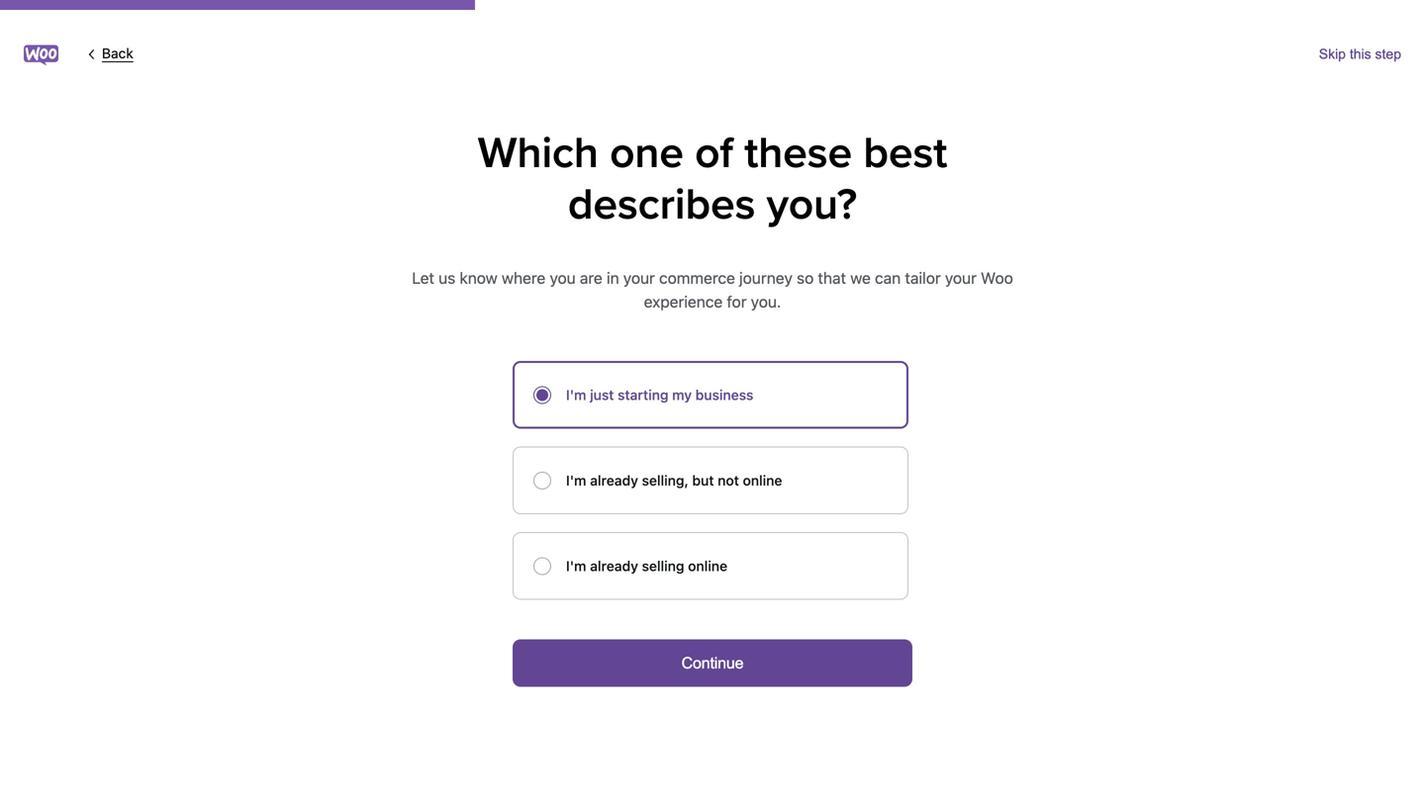 Task type: locate. For each thing, give the bounding box(es) containing it.
skip this step button
[[1319, 43, 1402, 66]]

not
[[718, 473, 739, 489]]

of
[[695, 127, 733, 180]]

i'm left just
[[566, 387, 586, 403]]

i'm left selling,
[[566, 473, 586, 489]]

2 already from the top
[[590, 558, 638, 575]]

describes
[[568, 179, 756, 231]]

can
[[875, 269, 901, 288]]

you
[[550, 269, 576, 288]]

1 already from the top
[[590, 473, 638, 489]]

just
[[590, 387, 614, 403]]

tailor
[[905, 269, 941, 288]]

i'm already selling, but not online
[[566, 473, 782, 489]]

1 horizontal spatial online
[[743, 473, 782, 489]]

online right not
[[743, 473, 782, 489]]

0 vertical spatial i'm
[[566, 387, 586, 403]]

continue button
[[513, 640, 913, 687]]

business
[[695, 387, 754, 403]]

skip this step
[[1319, 47, 1402, 62]]

1 vertical spatial already
[[590, 558, 638, 575]]

i'm
[[566, 387, 586, 403], [566, 473, 586, 489], [566, 558, 586, 575]]

1 horizontal spatial your
[[945, 269, 977, 288]]

your left woo
[[945, 269, 977, 288]]

1 i'm from the top
[[566, 387, 586, 403]]

already left selling,
[[590, 473, 638, 489]]

1 vertical spatial i'm
[[566, 473, 586, 489]]

journey
[[739, 269, 793, 288]]

1 vertical spatial online
[[688, 558, 728, 575]]

best
[[863, 127, 947, 180]]

woo
[[981, 269, 1013, 288]]

2 i'm from the top
[[566, 473, 586, 489]]

step
[[1375, 47, 1402, 62]]

online
[[743, 473, 782, 489], [688, 558, 728, 575]]

commerce
[[659, 269, 735, 288]]

1 your from the left
[[623, 269, 655, 288]]

0 horizontal spatial your
[[623, 269, 655, 288]]

selling,
[[642, 473, 689, 489]]

so
[[797, 269, 814, 288]]

us
[[439, 269, 456, 288]]

0 vertical spatial already
[[590, 473, 638, 489]]

your right in
[[623, 269, 655, 288]]

i'm left selling
[[566, 558, 586, 575]]

i'm for i'm just starting my business
[[566, 387, 586, 403]]

these
[[745, 127, 852, 180]]

for
[[727, 292, 747, 311]]

let us know where you are in your commerce journey so that we can tailor your woo experience for you.
[[412, 269, 1013, 311]]

already
[[590, 473, 638, 489], [590, 558, 638, 575]]

which
[[478, 127, 599, 180]]

3 i'm from the top
[[566, 558, 586, 575]]

your
[[623, 269, 655, 288], [945, 269, 977, 288]]

let
[[412, 269, 434, 288]]

but
[[692, 473, 714, 489]]

already left selling
[[590, 558, 638, 575]]

2 vertical spatial i'm
[[566, 558, 586, 575]]

selling
[[642, 558, 684, 575]]

online right selling
[[688, 558, 728, 575]]



Task type: vqa. For each thing, say whether or not it's contained in the screenshot.
Website
no



Task type: describe. For each thing, give the bounding box(es) containing it.
one
[[610, 127, 684, 180]]

are
[[580, 269, 603, 288]]

in
[[607, 269, 619, 288]]

back
[[102, 45, 133, 61]]

we
[[850, 269, 871, 288]]

already for selling
[[590, 558, 638, 575]]

starting
[[618, 387, 669, 403]]

where
[[502, 269, 546, 288]]

i'm for i'm already selling online
[[566, 558, 586, 575]]

that
[[818, 269, 846, 288]]

already for selling,
[[590, 473, 638, 489]]

know
[[460, 269, 498, 288]]

0 vertical spatial online
[[743, 473, 782, 489]]

experience
[[644, 292, 723, 311]]

0 horizontal spatial online
[[688, 558, 728, 575]]

my
[[672, 387, 692, 403]]

i'm just starting my business
[[566, 387, 754, 403]]

you.
[[751, 292, 781, 311]]

i'm already selling online
[[566, 558, 728, 575]]

i'm for i'm already selling, but not online
[[566, 473, 586, 489]]

2 your from the left
[[945, 269, 977, 288]]

back link
[[82, 45, 181, 64]]

which one of these best describes you?
[[478, 127, 947, 231]]

continue
[[682, 654, 744, 672]]

you?
[[767, 179, 857, 231]]

this
[[1350, 47, 1371, 62]]

skip
[[1319, 47, 1346, 62]]



